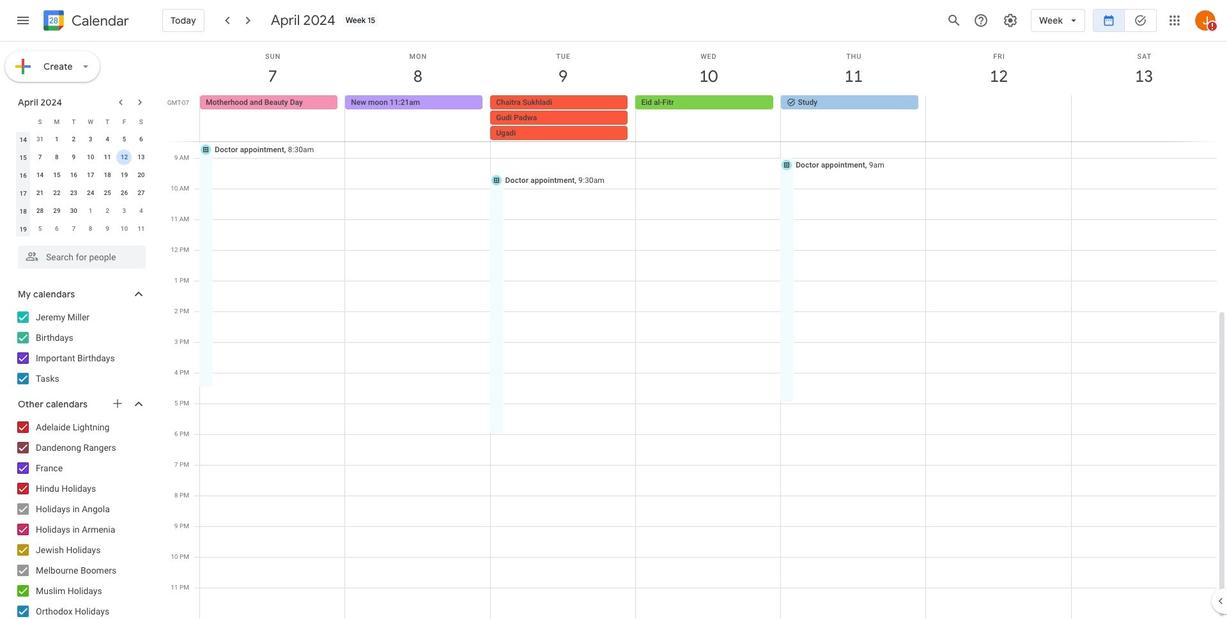 Task type: describe. For each thing, give the bounding box(es) containing it.
may 3 element
[[117, 203, 132, 219]]

4 element
[[100, 132, 115, 147]]

29 element
[[49, 203, 65, 219]]

my calendars list
[[3, 307, 159, 389]]

12 element
[[117, 150, 132, 165]]

16 element
[[66, 168, 81, 183]]

april 2024 grid
[[12, 113, 150, 238]]

3 element
[[83, 132, 98, 147]]

may 10 element
[[117, 221, 132, 237]]

5 element
[[117, 132, 132, 147]]

may 5 element
[[32, 221, 48, 237]]

15 element
[[49, 168, 65, 183]]

8 element
[[49, 150, 65, 165]]

25 element
[[100, 185, 115, 201]]

30 element
[[66, 203, 81, 219]]

other calendars list
[[3, 417, 159, 619]]

18 element
[[100, 168, 115, 183]]

13 element
[[134, 150, 149, 165]]

may 8 element
[[83, 221, 98, 237]]

26 element
[[117, 185, 132, 201]]

7 element
[[32, 150, 48, 165]]

may 9 element
[[100, 221, 115, 237]]

may 2 element
[[100, 203, 115, 219]]

cell inside row group
[[116, 148, 133, 166]]

may 1 element
[[83, 203, 98, 219]]

may 4 element
[[134, 203, 149, 219]]

column header inside april 2024 grid
[[15, 113, 32, 130]]

may 7 element
[[66, 221, 81, 237]]

settings menu image
[[1003, 13, 1019, 28]]

20 element
[[134, 168, 149, 183]]

main drawer image
[[15, 13, 31, 28]]

17 element
[[83, 168, 98, 183]]

27 element
[[134, 185, 149, 201]]



Task type: vqa. For each thing, say whether or not it's contained in the screenshot.
Office inside 30 "Row Group"
no



Task type: locate. For each thing, give the bounding box(es) containing it.
24 element
[[83, 185, 98, 201]]

row group inside april 2024 grid
[[15, 130, 150, 238]]

21 element
[[32, 185, 48, 201]]

2 element
[[66, 132, 81, 147]]

22 element
[[49, 185, 65, 201]]

calendar element
[[41, 8, 129, 36]]

heading inside calendar element
[[69, 13, 129, 28]]

6 element
[[134, 132, 149, 147]]

heading
[[69, 13, 129, 28]]

1 element
[[49, 132, 65, 147]]

may 6 element
[[49, 221, 65, 237]]

10 element
[[83, 150, 98, 165]]

Search for people text field
[[26, 246, 138, 269]]

cell
[[491, 95, 636, 141], [926, 95, 1072, 141], [1072, 95, 1217, 141], [116, 148, 133, 166]]

row
[[194, 95, 1228, 141], [15, 113, 150, 130], [15, 130, 150, 148], [15, 148, 150, 166], [15, 166, 150, 184], [15, 184, 150, 202], [15, 202, 150, 220], [15, 220, 150, 238]]

None search field
[[0, 240, 159, 269]]

23 element
[[66, 185, 81, 201]]

row group
[[15, 130, 150, 238]]

march 31 element
[[32, 132, 48, 147]]

9 element
[[66, 150, 81, 165]]

19 element
[[117, 168, 132, 183]]

28 element
[[32, 203, 48, 219]]

column header
[[15, 113, 32, 130]]

11 element
[[100, 150, 115, 165]]

14 element
[[32, 168, 48, 183]]

grid
[[164, 42, 1228, 619]]

may 11 element
[[134, 221, 149, 237]]

add other calendars image
[[111, 397, 124, 410]]



